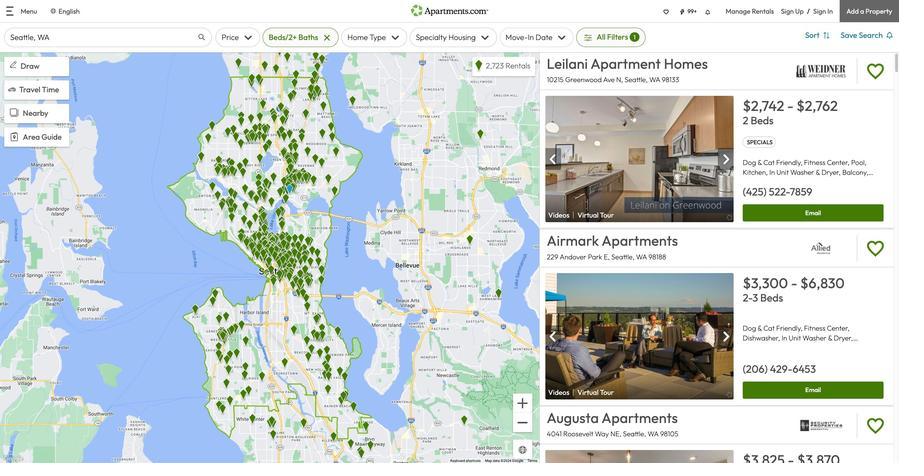 Task type: vqa. For each thing, say whether or not it's contained in the screenshot.
List Your Property
no



Task type: locate. For each thing, give the bounding box(es) containing it.
apartments.com logo image
[[411, 3, 488, 16]]

map region
[[0, 53, 540, 463]]

1 margin image from the top
[[8, 60, 18, 70]]

building photo - augusta apartments image
[[546, 451, 734, 463]]

margin image
[[8, 60, 18, 70], [8, 85, 16, 93]]

0 vertical spatial margin image
[[8, 60, 18, 70]]

weidner property management llc image
[[790, 65, 853, 77]]

1 vertical spatial margin image
[[8, 85, 16, 93]]

placard image image
[[546, 149, 562, 170], [718, 149, 734, 170], [546, 326, 562, 348], [718, 326, 734, 348]]



Task type: describe. For each thing, give the bounding box(es) containing it.
Location or Point of Interest text field
[[4, 28, 212, 47]]

2 margin image from the top
[[8, 85, 16, 93]]

allied residential image
[[790, 242, 853, 255]]

google image
[[2, 455, 25, 463]]

building photo - airmark apartments image
[[546, 273, 734, 400]]

building photo - leilani apartment homes image
[[546, 96, 734, 222]]

satellite view image
[[517, 444, 529, 456]]



